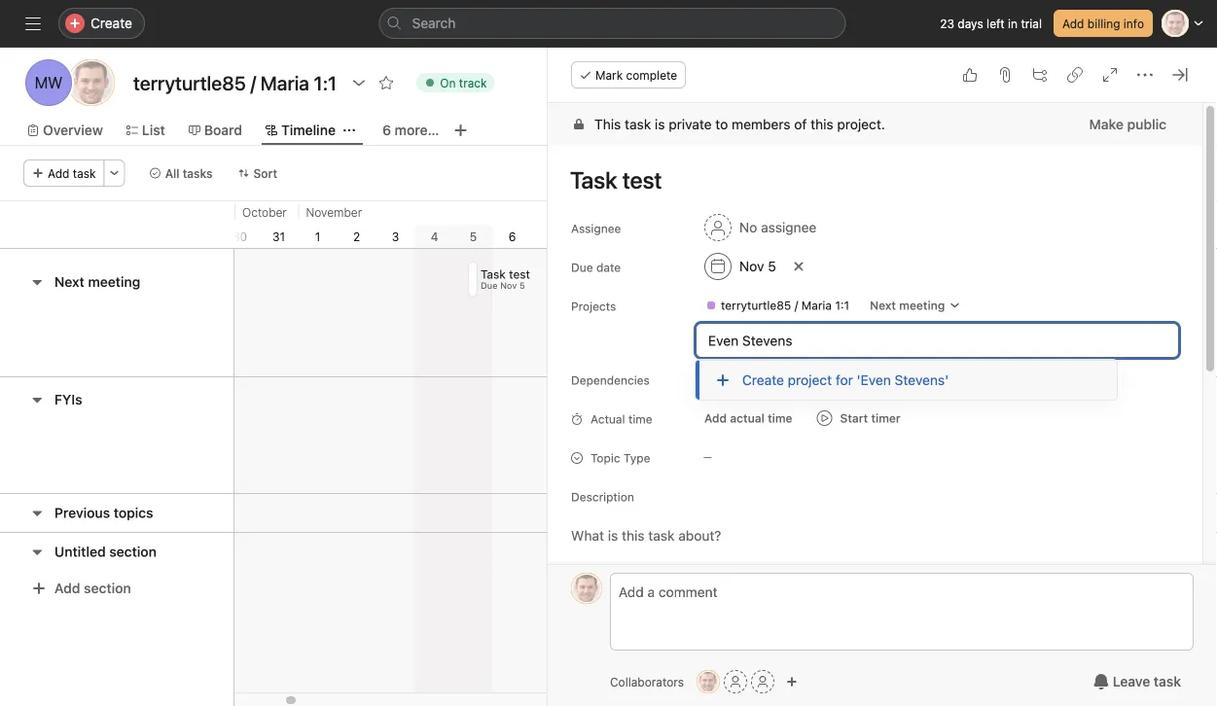 Task type: locate. For each thing, give the bounding box(es) containing it.
1 vertical spatial 5
[[768, 258, 776, 274]]

section inside button
[[84, 580, 131, 596]]

0 vertical spatial 6
[[382, 122, 391, 138]]

on track
[[440, 76, 487, 90]]

tt
[[82, 73, 101, 92], [579, 582, 594, 595], [701, 675, 716, 689]]

next
[[54, 274, 84, 290], [870, 299, 896, 312]]

search list box
[[379, 8, 846, 39]]

info
[[1124, 17, 1144, 30]]

task inside button
[[73, 166, 96, 180]]

due left date on the top
[[571, 261, 593, 274]]

task left more actions image
[[73, 166, 96, 180]]

main content containing this task is private to members of this project.
[[548, 103, 1203, 706]]

dependencies
[[730, 373, 809, 386]]

6 up test
[[509, 230, 516, 243]]

type
[[624, 451, 650, 465]]

None text field
[[128, 65, 342, 100]]

1
[[315, 230, 320, 243]]

due date
[[571, 261, 621, 274]]

tt right mw
[[82, 73, 101, 92]]

add for add actual time
[[704, 412, 727, 425]]

0 vertical spatial section
[[109, 544, 157, 560]]

board
[[204, 122, 242, 138]]

6 left more…
[[382, 122, 391, 138]]

due inside main content
[[571, 261, 593, 274]]

topics
[[114, 505, 153, 521]]

1 horizontal spatial due
[[571, 261, 593, 274]]

0 horizontal spatial tt button
[[571, 573, 602, 604]]

leave task
[[1113, 674, 1181, 690]]

1 horizontal spatial next
[[870, 299, 896, 312]]

6 more…
[[382, 122, 439, 138]]

7
[[548, 230, 555, 243]]

5 inside nov 5 dropdown button
[[768, 258, 776, 274]]

next right 1:1
[[870, 299, 896, 312]]

0 horizontal spatial time
[[628, 413, 652, 426]]

next meeting right collapse task list for the section next meeting image
[[54, 274, 140, 290]]

2 vertical spatial 5
[[520, 280, 526, 291]]

days
[[958, 17, 983, 30]]

due left test
[[481, 280, 498, 291]]

project.
[[837, 116, 885, 132]]

add inside dropdown button
[[704, 412, 727, 425]]

1 horizontal spatial task
[[625, 116, 651, 132]]

6
[[382, 122, 391, 138], [509, 230, 516, 243]]

meeting right collapse task list for the section next meeting image
[[88, 274, 140, 290]]

0 likes. click to like this task image
[[962, 67, 978, 83]]

0 horizontal spatial tt
[[82, 73, 101, 92]]

next inside popup button
[[870, 299, 896, 312]]

1 vertical spatial task
[[73, 166, 96, 180]]

0 vertical spatial next
[[54, 274, 84, 290]]

task test due nov 5
[[481, 267, 531, 291]]

1 vertical spatial section
[[84, 580, 131, 596]]

1 horizontal spatial tt
[[579, 582, 594, 595]]

2 horizontal spatial tt
[[701, 675, 716, 689]]

add inside button
[[704, 373, 727, 386]]

tab actions image
[[343, 125, 355, 136]]

task inside "button"
[[1154, 674, 1181, 690]]

time right actual
[[628, 413, 652, 426]]

expand sidebar image
[[25, 16, 41, 31]]

october
[[242, 205, 287, 219]]

Add task to a project... text field
[[696, 323, 1179, 358]]

tt button right collaborators
[[697, 670, 720, 694]]

0 horizontal spatial task
[[73, 166, 96, 180]]

make public
[[1089, 116, 1167, 132]]

2 vertical spatial task
[[1154, 674, 1181, 690]]

6 inside dropdown button
[[382, 122, 391, 138]]

1 vertical spatial tt
[[579, 582, 594, 595]]

task right leave
[[1154, 674, 1181, 690]]

mark complete button
[[571, 61, 686, 89]]

section
[[109, 544, 157, 560], [84, 580, 131, 596]]

start timer
[[840, 412, 901, 425]]

billing
[[1088, 17, 1120, 30]]

0 vertical spatial meeting
[[88, 274, 140, 290]]

Task Name text field
[[557, 158, 1179, 202]]

1 vertical spatial next
[[870, 299, 896, 312]]

0 horizontal spatial due
[[481, 280, 498, 291]]

0 vertical spatial task
[[625, 116, 651, 132]]

task inside main content
[[625, 116, 651, 132]]

—
[[703, 451, 712, 463]]

next inside button
[[54, 274, 84, 290]]

all tasks button
[[141, 160, 221, 187]]

add
[[1062, 17, 1084, 30], [48, 166, 70, 180], [704, 373, 727, 386], [704, 412, 727, 425], [54, 580, 80, 596]]

maria
[[801, 299, 832, 312]]

time
[[768, 412, 793, 425], [628, 413, 652, 426]]

0 vertical spatial due
[[571, 261, 593, 274]]

collapse task list for the section next meeting image
[[29, 274, 45, 290]]

1 vertical spatial 6
[[509, 230, 516, 243]]

task
[[625, 116, 651, 132], [73, 166, 96, 180], [1154, 674, 1181, 690]]

5 right task
[[520, 280, 526, 291]]

0 horizontal spatial meeting
[[88, 274, 140, 290]]

5 left clear due date image at the top right of the page
[[768, 258, 776, 274]]

this
[[594, 116, 621, 132]]

date
[[596, 261, 621, 274]]

no assignee button
[[696, 210, 825, 245]]

tt down description
[[579, 582, 594, 595]]

0 horizontal spatial nov
[[501, 280, 517, 291]]

tt right collaborators
[[701, 675, 716, 689]]

nov inside task test due nov 5
[[501, 280, 517, 291]]

previous topics
[[54, 505, 153, 521]]

on
[[440, 76, 456, 90]]

6 for 6 more…
[[382, 122, 391, 138]]

untitled
[[54, 544, 106, 560]]

add section
[[54, 580, 131, 596]]

make public button
[[1077, 107, 1179, 142]]

add down "untitled"
[[54, 580, 80, 596]]

section inside 'button'
[[109, 544, 157, 560]]

1 horizontal spatial meeting
[[899, 299, 945, 312]]

full screen image
[[1102, 67, 1118, 83]]

5 right 4
[[470, 230, 477, 243]]

task test dialog
[[548, 48, 1217, 706]]

no
[[739, 219, 757, 235]]

previous
[[54, 505, 110, 521]]

untitled section
[[54, 544, 157, 560]]

fyis button
[[54, 382, 82, 417]]

1 vertical spatial nov
[[501, 280, 517, 291]]

board link
[[189, 120, 242, 141]]

0 vertical spatial 5
[[470, 230, 477, 243]]

main content
[[548, 103, 1203, 706]]

main content inside 'task test' "dialog"
[[548, 103, 1203, 706]]

tt button
[[571, 573, 602, 604], [697, 670, 720, 694]]

nov inside nov 5 dropdown button
[[739, 258, 764, 274]]

next meeting up add task to a project... text field
[[870, 299, 945, 312]]

more actions image
[[109, 167, 120, 179]]

section down untitled section 'button'
[[84, 580, 131, 596]]

add subtask image
[[1032, 67, 1048, 83]]

add billing info
[[1062, 17, 1144, 30]]

1 vertical spatial next meeting
[[870, 299, 945, 312]]

add for add dependencies
[[704, 373, 727, 386]]

0 horizontal spatial next
[[54, 274, 84, 290]]

all tasks
[[165, 166, 213, 180]]

add up add actual time dropdown button
[[704, 373, 727, 386]]

nov 5 button
[[696, 249, 785, 284]]

0 vertical spatial nov
[[739, 258, 764, 274]]

tt button down description
[[571, 573, 602, 604]]

fyis
[[54, 392, 82, 408]]

november
[[306, 205, 362, 219]]

1 horizontal spatial 6
[[509, 230, 516, 243]]

section down topics
[[109, 544, 157, 560]]

add down overview link
[[48, 166, 70, 180]]

of
[[794, 116, 807, 132]]

1 vertical spatial due
[[481, 280, 498, 291]]

1 horizontal spatial 5
[[520, 280, 526, 291]]

task left is
[[625, 116, 651, 132]]

meeting up add task to a project... text field
[[899, 299, 945, 312]]

0 horizontal spatial next meeting
[[54, 274, 140, 290]]

members
[[732, 116, 791, 132]]

1 vertical spatial tt button
[[697, 670, 720, 694]]

due inside task test due nov 5
[[481, 280, 498, 291]]

nov
[[739, 258, 764, 274], [501, 280, 517, 291]]

due
[[571, 261, 593, 274], [481, 280, 498, 291]]

terryturtle85
[[721, 299, 791, 312]]

1 horizontal spatial next meeting
[[870, 299, 945, 312]]

leave task button
[[1081, 665, 1194, 700]]

next right collapse task list for the section next meeting image
[[54, 274, 84, 290]]

2 horizontal spatial task
[[1154, 674, 1181, 690]]

1 horizontal spatial nov
[[739, 258, 764, 274]]

add for add billing info
[[1062, 17, 1084, 30]]

1 horizontal spatial time
[[768, 412, 793, 425]]

time right actual at the right bottom of the page
[[768, 412, 793, 425]]

add left actual at the right bottom of the page
[[704, 412, 727, 425]]

start
[[840, 412, 868, 425]]

to
[[715, 116, 728, 132]]

on track button
[[408, 69, 504, 96]]

start timer button
[[809, 405, 908, 432]]

add left billing
[[1062, 17, 1084, 30]]

0 vertical spatial tt
[[82, 73, 101, 92]]

1 horizontal spatial tt button
[[697, 670, 720, 694]]

sort
[[253, 166, 277, 180]]

topic type
[[591, 451, 650, 465]]

2 horizontal spatial 5
[[768, 258, 776, 274]]

next meeting
[[54, 274, 140, 290], [870, 299, 945, 312]]

0 horizontal spatial 6
[[382, 122, 391, 138]]

task for leave
[[1154, 674, 1181, 690]]

list link
[[126, 120, 165, 141]]

add actual time
[[704, 412, 793, 425]]

1 vertical spatial meeting
[[899, 299, 945, 312]]

31
[[272, 230, 285, 243]]



Task type: describe. For each thing, give the bounding box(es) containing it.
actual
[[730, 412, 765, 425]]

1:1
[[835, 299, 849, 312]]

description
[[571, 490, 634, 504]]

add dependencies
[[704, 373, 809, 386]]

mw
[[35, 73, 63, 92]]

add task
[[48, 166, 96, 180]]

complete
[[626, 68, 677, 82]]

0 vertical spatial tt button
[[571, 573, 602, 604]]

timeline link
[[266, 120, 336, 141]]

add for add task
[[48, 166, 70, 180]]

all
[[165, 166, 179, 180]]

add billing info button
[[1054, 10, 1153, 37]]

search
[[412, 15, 456, 31]]

task for add
[[73, 166, 96, 180]]

meeting inside popup button
[[899, 299, 945, 312]]

add section button
[[23, 571, 139, 606]]

show options image
[[351, 75, 367, 90]]

/
[[795, 299, 798, 312]]

terryturtle85 / maria 1:1 link
[[698, 296, 857, 315]]

left
[[987, 17, 1005, 30]]

3
[[392, 230, 399, 243]]

23
[[940, 17, 954, 30]]

list
[[142, 122, 165, 138]]

leave
[[1113, 674, 1150, 690]]

30
[[233, 230, 247, 243]]

nov 5
[[739, 258, 776, 274]]

test
[[510, 267, 531, 281]]

collapse task list for the section untitled section image
[[29, 544, 45, 560]]

next meeting inside popup button
[[870, 299, 945, 312]]

no assignee
[[739, 219, 817, 235]]

this task is private to members of this project.
[[594, 116, 885, 132]]

add to starred image
[[379, 75, 394, 90]]

previous topics button
[[54, 496, 153, 531]]

23 days left in trial
[[940, 17, 1042, 30]]

5 inside task test due nov 5
[[520, 280, 526, 291]]

section for add section
[[84, 580, 131, 596]]

collapse task list for the section fyis image
[[29, 392, 45, 408]]

next meeting button
[[861, 292, 969, 319]]

collaborators
[[610, 675, 684, 689]]

make
[[1089, 116, 1124, 132]]

assignee
[[761, 219, 817, 235]]

clear due date image
[[793, 261, 804, 272]]

0 vertical spatial next meeting
[[54, 274, 140, 290]]

search button
[[379, 8, 846, 39]]

tasks
[[183, 166, 213, 180]]

next meeting button
[[54, 265, 140, 300]]

track
[[459, 76, 487, 90]]

actual time
[[591, 413, 652, 426]]

timer
[[871, 412, 901, 425]]

assignee
[[571, 222, 621, 235]]

task for this
[[625, 116, 651, 132]]

private
[[669, 116, 712, 132]]

4
[[431, 230, 438, 243]]

2 vertical spatial tt
[[701, 675, 716, 689]]

dependencies
[[571, 374, 650, 387]]

more actions for this task image
[[1137, 67, 1153, 83]]

sort button
[[229, 160, 286, 187]]

6 for 6
[[509, 230, 516, 243]]

task
[[481, 267, 506, 281]]

collapse task list for the section previous topics image
[[29, 505, 45, 521]]

0 horizontal spatial 5
[[470, 230, 477, 243]]

close details image
[[1172, 67, 1188, 83]]

section for untitled section
[[109, 544, 157, 560]]

more…
[[395, 122, 439, 138]]

2
[[353, 230, 360, 243]]

terryturtle85 / maria 1:1
[[721, 299, 849, 312]]

add or remove collaborators image
[[786, 676, 798, 688]]

add tab image
[[453, 123, 468, 138]]

attachments: add a file to this task, task test image
[[997, 67, 1013, 83]]

add task button
[[23, 160, 105, 187]]

overview link
[[27, 120, 103, 141]]

projects
[[571, 300, 616, 313]]

6 more… button
[[382, 120, 439, 141]]

add for add section
[[54, 580, 80, 596]]

copy task link image
[[1067, 67, 1083, 83]]

meeting inside button
[[88, 274, 140, 290]]

actual
[[591, 413, 625, 426]]

public
[[1127, 116, 1167, 132]]

mark complete
[[595, 68, 677, 82]]

timeline
[[281, 122, 336, 138]]

create button
[[58, 8, 145, 39]]

topic
[[591, 451, 620, 465]]

this
[[811, 116, 834, 132]]

untitled section button
[[54, 535, 157, 570]]

overview
[[43, 122, 103, 138]]

time inside dropdown button
[[768, 412, 793, 425]]

mark
[[595, 68, 623, 82]]

in
[[1008, 17, 1018, 30]]

— button
[[696, 444, 812, 471]]

add dependencies button
[[696, 366, 818, 393]]



Task type: vqa. For each thing, say whether or not it's contained in the screenshot.
leave task button
yes



